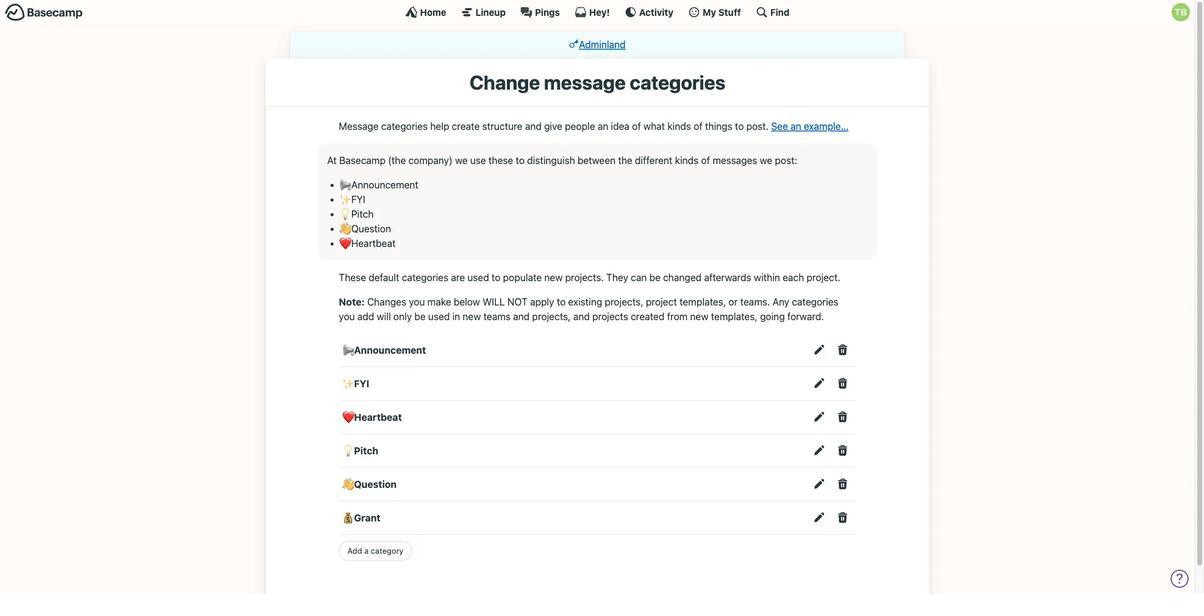 Task type: describe. For each thing, give the bounding box(es) containing it.
and down not
[[513, 311, 530, 322]]

people
[[565, 120, 595, 132]]

my stuff button
[[688, 6, 741, 18]]

these
[[489, 155, 513, 166]]

lineup link
[[461, 6, 506, 18]]

2 an from the left
[[791, 120, 801, 132]]

categories inside changes you make below will not apply to existing projects, project templates, or teams. any categories you add will only be used in new teams and projects, and projects created from new templates, going forward.
[[792, 296, 839, 308]]

existing
[[568, 296, 602, 308]]

changes you make below will not apply to existing projects, project templates, or teams. any categories you add will only be used in new teams and projects, and projects created from new templates, going forward.
[[339, 296, 839, 322]]

1 horizontal spatial new
[[544, 272, 563, 283]]

my stuff
[[703, 7, 741, 17]]

question inside 📢 announcement ✨ fyi 💡 pitch 👋 question ❤️ heartbeat
[[351, 223, 391, 234]]

activity link
[[625, 6, 674, 18]]

📢 announcement ✨ fyi 💡 pitch 👋 question ❤️ heartbeat
[[339, 179, 419, 249]]

hey!
[[589, 7, 610, 17]]

will
[[377, 311, 391, 322]]

post.
[[747, 120, 769, 132]]

of for what
[[694, 120, 703, 132]]

teams
[[484, 311, 511, 322]]

will
[[483, 296, 505, 308]]

company)
[[409, 155, 453, 166]]

announcement for 📢 announcement ✨ fyi 💡 pitch 👋 question ❤️ heartbeat
[[351, 179, 419, 191]]

✨ fyi
[[342, 378, 369, 389]]

1 vertical spatial you
[[339, 311, 355, 322]]

📢 for 📢 announcement
[[342, 344, 352, 356]]

example…
[[804, 120, 849, 132]]

0 vertical spatial templates,
[[680, 296, 726, 308]]

help
[[430, 120, 449, 132]]

populate
[[503, 272, 542, 283]]

of right idea
[[632, 120, 641, 132]]

use
[[470, 155, 486, 166]]

structure
[[482, 120, 523, 132]]

different
[[635, 155, 673, 166]]

kinds for different
[[675, 155, 699, 166]]

to up the will
[[492, 272, 501, 283]]

things
[[705, 120, 733, 132]]

1 vertical spatial templates,
[[711, 311, 758, 322]]

of for different
[[701, 155, 710, 166]]

💰
[[342, 512, 352, 524]]

activity
[[639, 7, 674, 17]]

a
[[364, 546, 369, 555]]

categories up what on the top right of page
[[630, 70, 726, 94]]

can
[[631, 272, 647, 283]]

apply
[[530, 296, 554, 308]]

hey! button
[[575, 6, 610, 18]]

0 vertical spatial projects,
[[605, 296, 644, 308]]

1 vertical spatial heartbeat
[[354, 411, 402, 423]]

to inside changes you make below will not apply to existing projects, project templates, or teams. any categories you add will only be used in new teams and projects, and projects created from new templates, going forward.
[[557, 296, 566, 308]]

📢 announcement
[[342, 344, 426, 356]]

project
[[646, 296, 677, 308]]

and left give
[[525, 120, 542, 132]]

1 vertical spatial ✨
[[342, 378, 352, 389]]

forward.
[[788, 311, 824, 322]]

heartbeat inside 📢 announcement ✨ fyi 💡 pitch 👋 question ❤️ heartbeat
[[351, 238, 396, 249]]

changed
[[663, 272, 702, 283]]

pings
[[535, 7, 560, 17]]

tim burton image
[[1172, 3, 1190, 21]]

home
[[420, 7, 446, 17]]

1 vertical spatial 👋
[[342, 479, 352, 490]]

1 vertical spatial 💡
[[342, 445, 352, 457]]

add
[[347, 546, 362, 555]]

change
[[470, 70, 540, 94]]

changes
[[367, 296, 406, 308]]

within
[[754, 272, 780, 283]]

💡 pitch
[[342, 445, 378, 457]]

create
[[452, 120, 480, 132]]

the
[[618, 155, 633, 166]]

categories up make
[[402, 272, 449, 283]]

my
[[703, 7, 716, 17]]

project.
[[807, 272, 841, 283]]

1 we from the left
[[455, 155, 468, 166]]

adminland link
[[569, 39, 626, 50]]

1 vertical spatial projects,
[[532, 311, 571, 322]]

0 vertical spatial used
[[468, 272, 489, 283]]

between
[[578, 155, 616, 166]]

what
[[644, 120, 665, 132]]

❤️ heartbeat
[[342, 411, 402, 423]]

they
[[606, 272, 628, 283]]

📢 for 📢 announcement ✨ fyi 💡 pitch 👋 question ❤️ heartbeat
[[339, 179, 349, 191]]

💡 inside 📢 announcement ✨ fyi 💡 pitch 👋 question ❤️ heartbeat
[[339, 208, 349, 220]]

change message categories
[[470, 70, 726, 94]]



Task type: locate. For each thing, give the bounding box(es) containing it.
we
[[455, 155, 468, 166], [760, 155, 773, 166]]

kinds right different
[[675, 155, 699, 166]]

from
[[667, 311, 688, 322]]

be
[[649, 272, 661, 283], [415, 311, 426, 322]]

we left use
[[455, 155, 468, 166]]

an
[[598, 120, 608, 132], [791, 120, 801, 132]]

idea
[[611, 120, 630, 132]]

2 we from the left
[[760, 155, 773, 166]]

post:
[[775, 155, 797, 166]]

0 vertical spatial announcement
[[351, 179, 419, 191]]

are
[[451, 272, 465, 283]]

0 vertical spatial you
[[409, 296, 425, 308]]

below
[[454, 296, 480, 308]]

an right see
[[791, 120, 801, 132]]

of
[[632, 120, 641, 132], [694, 120, 703, 132], [701, 155, 710, 166]]

find
[[770, 7, 790, 17]]

category
[[371, 546, 404, 555]]

1 horizontal spatial an
[[791, 120, 801, 132]]

any
[[773, 296, 790, 308]]

kinds for what
[[668, 120, 691, 132]]

❤️ down ✨ fyi
[[342, 411, 352, 423]]

be right only
[[415, 311, 426, 322]]

be inside changes you make below will not apply to existing projects, project templates, or teams. any categories you add will only be used in new teams and projects, and projects created from new templates, going forward.
[[415, 311, 426, 322]]

message
[[544, 70, 626, 94]]

new up the 'apply'
[[544, 272, 563, 283]]

in
[[452, 311, 460, 322]]

of left things
[[694, 120, 703, 132]]

0 vertical spatial be
[[649, 272, 661, 283]]

stuff
[[719, 7, 741, 17]]

pings button
[[520, 6, 560, 18]]

0 horizontal spatial projects,
[[532, 311, 571, 322]]

afterwards
[[704, 272, 752, 283]]

✨ inside 📢 announcement ✨ fyi 💡 pitch 👋 question ❤️ heartbeat
[[339, 194, 349, 205]]

we left the post:
[[760, 155, 773, 166]]

✨ down basecamp
[[339, 194, 349, 205]]

add
[[357, 311, 374, 322]]

0 vertical spatial 👋
[[339, 223, 349, 234]]

1 vertical spatial used
[[428, 311, 450, 322]]

grant
[[354, 512, 381, 524]]

created
[[631, 311, 665, 322]]

2 horizontal spatial new
[[690, 311, 709, 322]]

see
[[771, 120, 788, 132]]

✨ up ❤️ heartbeat
[[342, 378, 352, 389]]

1 vertical spatial pitch
[[354, 445, 378, 457]]

👋 up 💰
[[342, 479, 352, 490]]

0 horizontal spatial new
[[463, 311, 481, 322]]

1 vertical spatial 📢
[[342, 344, 352, 356]]

💰 grant
[[342, 512, 381, 524]]

each
[[783, 272, 804, 283]]

give
[[544, 120, 563, 132]]

1 vertical spatial be
[[415, 311, 426, 322]]

heartbeat up '💡 pitch'
[[354, 411, 402, 423]]

projects, down the 'apply'
[[532, 311, 571, 322]]

you up only
[[409, 296, 425, 308]]

fyi
[[351, 194, 365, 205], [354, 378, 369, 389]]

new right "from"
[[690, 311, 709, 322]]

to right the these
[[516, 155, 525, 166]]

0 vertical spatial heartbeat
[[351, 238, 396, 249]]

1 vertical spatial announcement
[[354, 344, 426, 356]]

projects
[[592, 311, 628, 322]]

1 horizontal spatial projects,
[[605, 296, 644, 308]]

going
[[760, 311, 785, 322]]

pitch
[[351, 208, 374, 220], [354, 445, 378, 457]]

0 vertical spatial ✨
[[339, 194, 349, 205]]

home link
[[405, 6, 446, 18]]

❤️ inside 📢 announcement ✨ fyi 💡 pitch 👋 question ❤️ heartbeat
[[339, 238, 349, 249]]

new
[[544, 272, 563, 283], [463, 311, 481, 322], [690, 311, 709, 322]]

projects,
[[605, 296, 644, 308], [532, 311, 571, 322]]

1 vertical spatial kinds
[[675, 155, 699, 166]]

0 horizontal spatial be
[[415, 311, 426, 322]]

categories up (the
[[381, 120, 428, 132]]

1 vertical spatial fyi
[[354, 378, 369, 389]]

adminland
[[579, 39, 626, 50]]

teams.
[[740, 296, 770, 308]]

to
[[735, 120, 744, 132], [516, 155, 525, 166], [492, 272, 501, 283], [557, 296, 566, 308]]

find button
[[756, 6, 790, 18]]

1 an from the left
[[598, 120, 608, 132]]

not
[[508, 296, 528, 308]]

1 vertical spatial ❤️
[[342, 411, 352, 423]]

👋 question
[[342, 479, 397, 490]]

0 vertical spatial 💡
[[339, 208, 349, 220]]

be right can
[[649, 272, 661, 283]]

categories
[[630, 70, 726, 94], [381, 120, 428, 132], [402, 272, 449, 283], [792, 296, 839, 308]]

add a category button
[[339, 541, 412, 561]]

an left idea
[[598, 120, 608, 132]]

announcement down will
[[354, 344, 426, 356]]

fyi inside 📢 announcement ✨ fyi 💡 pitch 👋 question ❤️ heartbeat
[[351, 194, 365, 205]]

kinds right what on the top right of page
[[668, 120, 691, 132]]

0 horizontal spatial used
[[428, 311, 450, 322]]

1 horizontal spatial you
[[409, 296, 425, 308]]

📢 up ✨ fyi
[[342, 344, 352, 356]]

announcement down (the
[[351, 179, 419, 191]]

switch accounts image
[[5, 3, 83, 22]]

question up default
[[351, 223, 391, 234]]

only
[[394, 311, 412, 322]]

💡 up 👋 question
[[342, 445, 352, 457]]

used right 'are'
[[468, 272, 489, 283]]

1 horizontal spatial be
[[649, 272, 661, 283]]

0 vertical spatial pitch
[[351, 208, 374, 220]]

1 horizontal spatial we
[[760, 155, 773, 166]]

and down existing
[[573, 311, 590, 322]]

distinguish
[[527, 155, 575, 166]]

new down below
[[463, 311, 481, 322]]

💡 down basecamp
[[339, 208, 349, 220]]

templates, up "from"
[[680, 296, 726, 308]]

categories up forward.
[[792, 296, 839, 308]]

pitch up 👋 question
[[354, 445, 378, 457]]

❤️ up these
[[339, 238, 349, 249]]

0 vertical spatial kinds
[[668, 120, 691, 132]]

to left post.
[[735, 120, 744, 132]]

add a category
[[347, 546, 404, 555]]

main element
[[0, 0, 1195, 24]]

make
[[428, 296, 451, 308]]

these
[[339, 272, 366, 283]]

0 vertical spatial ❤️
[[339, 238, 349, 249]]

or
[[729, 296, 738, 308]]

question up the grant
[[354, 479, 397, 490]]

0 horizontal spatial an
[[598, 120, 608, 132]]

note:
[[339, 296, 365, 308]]

📢 inside 📢 announcement ✨ fyi 💡 pitch 👋 question ❤️ heartbeat
[[339, 179, 349, 191]]

announcement
[[351, 179, 419, 191], [354, 344, 426, 356]]

used inside changes you make below will not apply to existing projects, project templates, or teams. any categories you add will only be used in new teams and projects, and projects created from new templates, going forward.
[[428, 311, 450, 322]]

messages
[[713, 155, 757, 166]]

at
[[327, 155, 337, 166]]

📢 down basecamp
[[339, 179, 349, 191]]

heartbeat
[[351, 238, 396, 249], [354, 411, 402, 423]]

fyi up ❤️ heartbeat
[[354, 378, 369, 389]]

✨
[[339, 194, 349, 205], [342, 378, 352, 389]]

(the
[[388, 155, 406, 166]]

0 vertical spatial 📢
[[339, 179, 349, 191]]

lineup
[[476, 7, 506, 17]]

1 horizontal spatial used
[[468, 272, 489, 283]]

heartbeat up default
[[351, 238, 396, 249]]

you down note:
[[339, 311, 355, 322]]

templates, down or
[[711, 311, 758, 322]]

👋
[[339, 223, 349, 234], [342, 479, 352, 490]]

to right the 'apply'
[[557, 296, 566, 308]]

0 vertical spatial fyi
[[351, 194, 365, 205]]

👋 up these
[[339, 223, 349, 234]]

pitch inside 📢 announcement ✨ fyi 💡 pitch 👋 question ❤️ heartbeat
[[351, 208, 374, 220]]

default
[[369, 272, 399, 283]]

pitch down basecamp
[[351, 208, 374, 220]]

announcement inside 📢 announcement ✨ fyi 💡 pitch 👋 question ❤️ heartbeat
[[351, 179, 419, 191]]

message
[[339, 120, 379, 132]]

📢
[[339, 179, 349, 191], [342, 344, 352, 356]]

fyi down basecamp
[[351, 194, 365, 205]]

1 vertical spatial question
[[354, 479, 397, 490]]

👋 inside 📢 announcement ✨ fyi 💡 pitch 👋 question ❤️ heartbeat
[[339, 223, 349, 234]]

kinds
[[668, 120, 691, 132], [675, 155, 699, 166]]

💡
[[339, 208, 349, 220], [342, 445, 352, 457]]

basecamp
[[339, 155, 386, 166]]

0 vertical spatial question
[[351, 223, 391, 234]]

see an example… button
[[771, 119, 849, 133]]

announcement for 📢 announcement
[[354, 344, 426, 356]]

projects, up projects
[[605, 296, 644, 308]]

you
[[409, 296, 425, 308], [339, 311, 355, 322]]

0 horizontal spatial you
[[339, 311, 355, 322]]

at basecamp (the company) we use these to distinguish between the different kinds of messages we post:
[[327, 155, 797, 166]]

used down make
[[428, 311, 450, 322]]

of left messages
[[701, 155, 710, 166]]

these default categories are used to populate new projects. they can be changed afterwards within each project.
[[339, 272, 841, 283]]

❤️
[[339, 238, 349, 249], [342, 411, 352, 423]]

and
[[525, 120, 542, 132], [513, 311, 530, 322], [573, 311, 590, 322]]

0 horizontal spatial we
[[455, 155, 468, 166]]

message categories help create structure and give people an idea of what kinds of things to post. see an example…
[[339, 120, 849, 132]]

projects.
[[565, 272, 604, 283]]



Task type: vqa. For each thing, say whether or not it's contained in the screenshot.
OVERDUE TO-DOS
no



